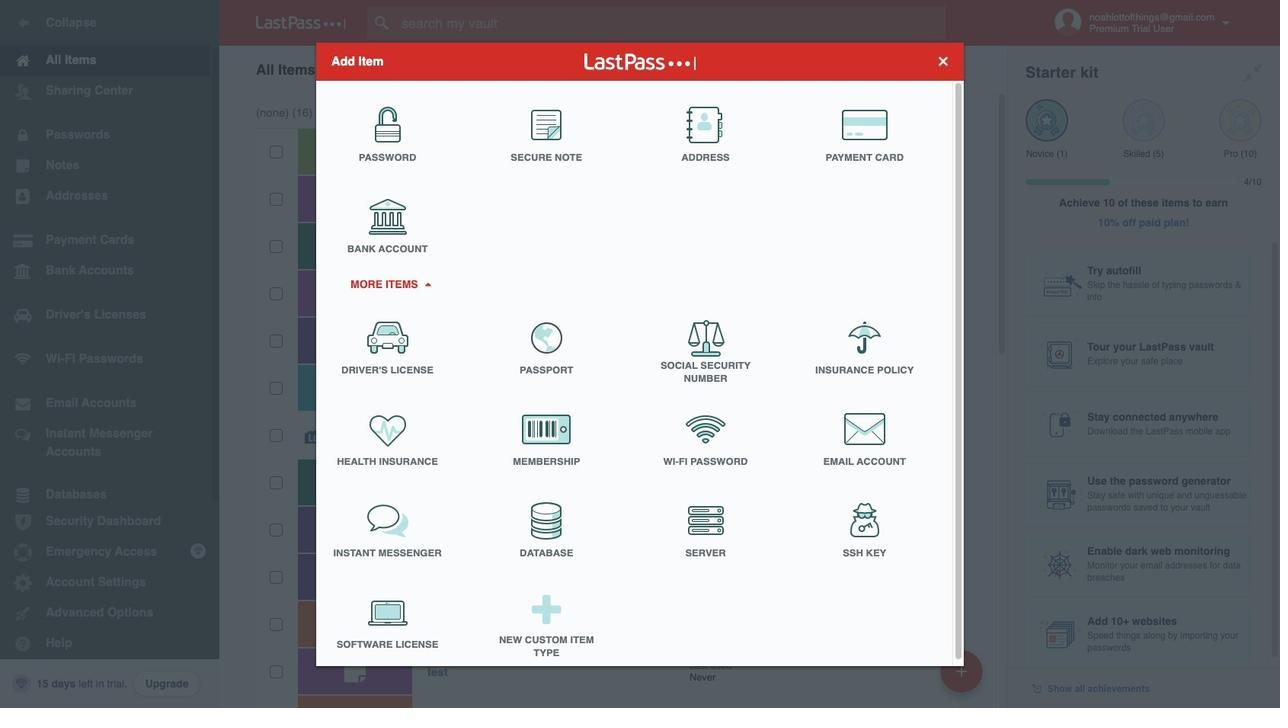 Task type: vqa. For each thing, say whether or not it's contained in the screenshot.
text box
no



Task type: describe. For each thing, give the bounding box(es) containing it.
lastpass image
[[256, 16, 346, 30]]

vault options navigation
[[220, 46, 1008, 91]]



Task type: locate. For each thing, give the bounding box(es) containing it.
caret right image
[[422, 282, 433, 286]]

main navigation navigation
[[0, 0, 220, 708]]

new item navigation
[[935, 646, 992, 708]]

search my vault text field
[[367, 6, 976, 40]]

new item image
[[957, 666, 967, 676]]

dialog
[[316, 42, 964, 670]]

Search search field
[[367, 6, 976, 40]]



